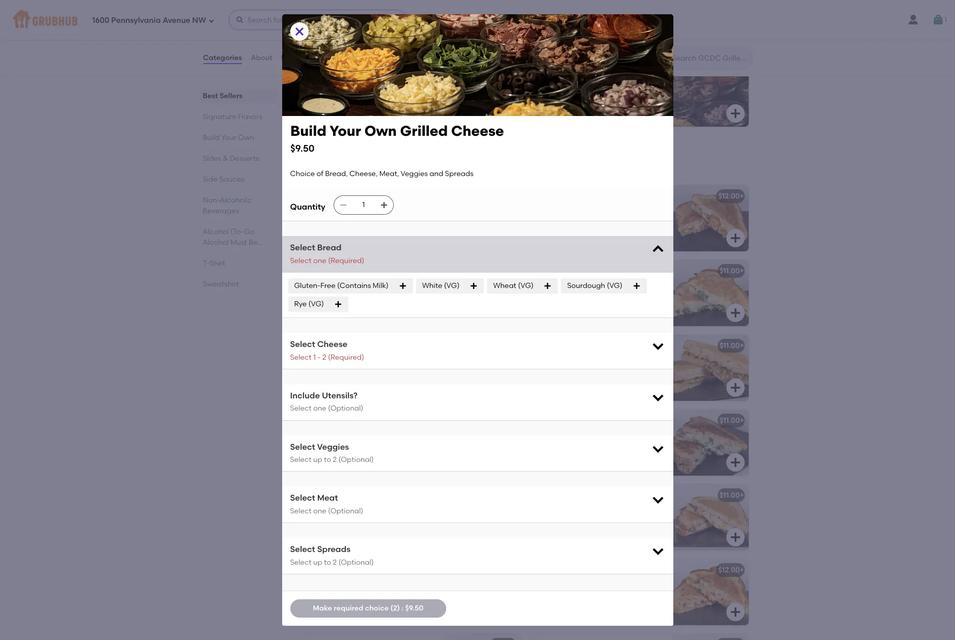 Task type: vqa. For each thing, say whether or not it's contained in the screenshot.


Task type: locate. For each thing, give the bounding box(es) containing it.
+ for (bell
[[740, 342, 744, 350]]

celery, down milk)
[[382, 292, 405, 300]]

best up signature flavors
[[203, 92, 218, 100]]

0 vertical spatial 1
[[944, 15, 947, 24]]

sellers up the on
[[324, 34, 360, 47]]

bbq up -
[[306, 342, 322, 350]]

0 horizontal spatial crunch
[[306, 292, 332, 300]]

0 horizontal spatial veggies
[[317, 443, 349, 452]]

1 vertical spatial pepper
[[583, 356, 608, 365]]

signature inside signature flavors tab
[[203, 113, 236, 121]]

cheddar cheese, diced jalapeno, pulled pork, mac and chees, bbq sauce
[[306, 356, 426, 385]]

2 inside select veggies select up to 2 (optional)
[[333, 456, 337, 465]]

2 vertical spatial grilled
[[445, 165, 465, 172]]

2 vertical spatial signature
[[349, 165, 377, 172]]

carrot,
[[358, 292, 381, 300]]

1 vertical spatial crunch
[[557, 366, 583, 375]]

american down bread,
[[330, 192, 364, 201]]

bacon down the "quantity"
[[306, 217, 329, 225]]

1 horizontal spatial blue
[[355, 281, 370, 290]]

hot down bacon,
[[613, 591, 625, 600]]

one inside select meat select one (optional)
[[313, 507, 326, 516]]

$11.00 +
[[491, 267, 516, 275], [720, 267, 744, 275], [720, 342, 744, 350], [491, 417, 516, 425], [720, 417, 744, 425], [720, 491, 744, 500]]

up inside select spreads select up to 2 (optional)
[[313, 559, 322, 567]]

gcdc's
[[298, 165, 322, 172]]

4 select from the top
[[290, 353, 312, 362]]

rye (vg)
[[294, 300, 324, 309]]

signature up famous
[[298, 150, 351, 163]]

herb
[[559, 417, 576, 425], [633, 441, 650, 450]]

0 vertical spatial mac
[[532, 165, 545, 172]]

include utensils? select one (optional)
[[290, 391, 363, 413]]

buffalo up free
[[306, 267, 332, 275]]

diced right bacon,
[[636, 581, 656, 589]]

and up sauce,
[[573, 506, 587, 515]]

0 vertical spatial basil,
[[635, 281, 653, 290]]

+ for carrot,
[[512, 267, 516, 275]]

0 horizontal spatial your
[[221, 133, 236, 142]]

1 vertical spatial mac
[[348, 366, 363, 375]]

0 vertical spatial $12.00 +
[[718, 192, 744, 201]]

mozzarella up pesto
[[535, 281, 571, 290]]

grilled for build your own grilled cheese $9.50 +
[[590, 94, 614, 102]]

0 vertical spatial hot
[[346, 302, 358, 311]]

spreads inside select spreads select up to 2 (optional)
[[317, 545, 351, 555]]

jack down jalapeno at the right bottom of page
[[561, 581, 579, 589]]

your inside 'build your own grilled cheese $9.50'
[[329, 122, 361, 140]]

1 vertical spatial (required)
[[328, 353, 364, 362]]

jack inside pepper jack cheese, chorizo crumble, pico de gallo, avocado crema
[[561, 206, 579, 215]]

sellers inside 'best sellers most ordered on grubhub'
[[324, 34, 360, 47]]

1 vertical spatial grilled
[[400, 122, 448, 140]]

1 horizontal spatial mac
[[532, 165, 545, 172]]

utensils?
[[322, 391, 358, 401]]

2 (required) from the top
[[328, 353, 364, 362]]

bbq
[[306, 342, 322, 350], [406, 366, 421, 375]]

up for veggies
[[313, 456, 322, 465]]

signature down best sellers
[[203, 113, 236, 121]]

build inside tab
[[203, 133, 220, 142]]

+ for aioli
[[740, 417, 744, 425]]

celery, inside cheddar and blue cheese, buffalo crunch (diced carrot, celery, onion), ranch and hot sauce
[[382, 292, 405, 300]]

(vg) for wheat (vg)
[[518, 282, 534, 290]]

bbq inside cheddar cheese, diced jalapeno, pulled pork, mac and chees, bbq sauce
[[406, 366, 421, 375]]

best for best sellers
[[203, 92, 218, 100]]

1 horizontal spatial celery,
[[629, 366, 652, 375]]

1 horizontal spatial own
[[364, 122, 397, 140]]

0 horizontal spatial tomato,
[[306, 441, 335, 450]]

(vg) right wheat
[[518, 282, 534, 290]]

up up onions,
[[313, 559, 322, 567]]

1 up from the top
[[313, 456, 322, 465]]

tomato
[[308, 94, 335, 102]]

0 vertical spatial celery,
[[382, 292, 405, 300]]

diced inside american cheese, diced tomato, bacon
[[372, 206, 392, 215]]

mustard
[[306, 516, 335, 525]]

3 one from the top
[[313, 507, 326, 516]]

wheat (vg)
[[493, 282, 534, 290]]

meat
[[317, 494, 338, 504]]

mediterranean
[[306, 417, 359, 425]]

1 (required) from the top
[[328, 257, 364, 265]]

basil, right sourdough (vg)
[[635, 281, 653, 290]]

1 horizontal spatial tomato,
[[394, 206, 422, 215]]

0 horizontal spatial mac
[[348, 366, 363, 375]]

pepper inside pepper jack cheese, bacon, diced jalapeno, ranch, and hot sauce
[[535, 581, 560, 589]]

build for build your own grilled cheese $9.50 +
[[536, 94, 554, 102]]

0 vertical spatial flavors
[[238, 113, 262, 121]]

select cheese select 1 - 2 (required)
[[290, 340, 364, 362]]

flavors for signature flavors
[[238, 113, 262, 121]]

0 horizontal spatial own
[[238, 133, 254, 142]]

9 select from the top
[[290, 507, 312, 516]]

cheddar inside "cheddar and pepper jack cheese, cajun crunch (bell pepper, celery, onion) remoulade"
[[535, 356, 566, 365]]

blue up gluten-free (contains milk)
[[333, 267, 348, 275]]

signature for signature flavors
[[203, 113, 236, 121]]

one up mediterranean
[[313, 405, 326, 413]]

signature for signature flavors gcdc's famous signature flavors: available as a grilled cheese, patty melt, or mac & cheese bowl.
[[298, 150, 351, 163]]

cheese, inside american cheese, caramelized onions, short rib, bell peppers, gcdc sauce
[[342, 581, 370, 589]]

1 vertical spatial jack
[[610, 356, 627, 365]]

1 vertical spatial to
[[324, 559, 331, 567]]

2 horizontal spatial own
[[572, 94, 589, 102]]

$12.00
[[718, 192, 740, 201], [718, 566, 740, 575]]

1 one from the top
[[313, 257, 326, 265]]

(bell
[[585, 366, 599, 375]]

veggies down mozzarella,
[[317, 443, 349, 452]]

hot down (diced
[[346, 302, 358, 311]]

famous
[[323, 165, 347, 172]]

+ for and
[[740, 566, 744, 575]]

or
[[525, 165, 531, 172]]

3 mozzarella from the top
[[535, 506, 571, 515]]

2 horizontal spatial build
[[536, 94, 554, 102]]

2 one from the top
[[313, 405, 326, 413]]

onion
[[374, 441, 395, 450]]

1 vertical spatial $12.00
[[718, 566, 740, 575]]

american for young american
[[306, 206, 340, 215]]

jack up pico in the right of the page
[[561, 206, 579, 215]]

1 vertical spatial spinach,
[[394, 431, 424, 440]]

sellers
[[324, 34, 360, 47], [219, 92, 242, 100]]

mac right pork,
[[348, 366, 363, 375]]

0 horizontal spatial herb
[[559, 417, 576, 425]]

$11.00 + for mozzarella cheese, roasted mushrooms, spinach, truffle herb aioli
[[720, 417, 744, 425]]

up down mozzarella,
[[313, 456, 322, 465]]

flavors up choice of bread, cheese, meat, veggies and spreads
[[353, 150, 392, 163]]

(required) down bread
[[328, 257, 364, 265]]

5 select from the top
[[290, 405, 312, 413]]

grilled for build your own grilled cheese $9.50
[[400, 122, 448, 140]]

american
[[330, 192, 364, 201], [306, 206, 340, 215], [306, 581, 340, 589]]

signature flavors gcdc's famous signature flavors: available as a grilled cheese, patty melt, or mac & cheese bowl.
[[298, 150, 592, 172]]

and up 'remoulade'
[[567, 356, 581, 365]]

1 vertical spatial bacon
[[535, 566, 557, 575]]

diced
[[372, 206, 392, 215], [369, 356, 389, 365], [337, 441, 357, 450], [636, 581, 656, 589]]

1 vertical spatial up
[[313, 559, 322, 567]]

pastrami,
[[356, 506, 389, 515]]

1 to from the top
[[324, 456, 331, 465]]

american inside american cheese, caramelized onions, short rib, bell peppers, gcdc sauce
[[306, 581, 340, 589]]

1 vertical spatial tomato,
[[306, 441, 335, 450]]

2 $12.00 + from the top
[[718, 566, 744, 575]]

blue inside cheddar and blue cheese, buffalo crunch (diced carrot, celery, onion), ranch and hot sauce
[[355, 281, 370, 290]]

cheese inside signature flavors gcdc's famous signature flavors: available as a grilled cheese, patty melt, or mac & cheese bowl.
[[553, 165, 575, 172]]

own for build your own grilled cheese $9.50 +
[[572, 94, 589, 102]]

bacon inside american cheese, diced tomato, bacon
[[306, 217, 329, 225]]

mozzarella inside mozzarella cheese, roasted mushrooms, spinach, truffle herb aioli
[[535, 431, 571, 440]]

0 horizontal spatial celery,
[[382, 292, 405, 300]]

best up most
[[298, 34, 322, 47]]

0 vertical spatial 2
[[322, 353, 326, 362]]

choice of bread, cheese, meat, veggies and spreads
[[290, 170, 474, 178]]

+ inside "build your own grilled cheese $9.50 +"
[[554, 106, 559, 114]]

jack up 'pepper,'
[[610, 356, 627, 365]]

american down young
[[306, 206, 340, 215]]

1 vertical spatial veggies
[[317, 443, 349, 452]]

0 vertical spatial spinach,
[[603, 281, 633, 290]]

$11.00 + for mozzarella, feta cheese, spinach, tomato, diced red onion
[[491, 417, 516, 425]]

and right flavors:
[[430, 170, 443, 178]]

one up mustard
[[313, 507, 326, 516]]

green goddess
[[535, 267, 589, 275]]

jalapeno, left ranch,
[[535, 591, 570, 600]]

crunch inside cheddar and blue cheese, buffalo crunch (diced carrot, celery, onion), ranch and hot sauce
[[306, 292, 332, 300]]

1 vertical spatial blue
[[355, 281, 370, 290]]

1 vertical spatial hot
[[613, 591, 625, 600]]

2 to from the top
[[324, 559, 331, 567]]

blue
[[333, 267, 348, 275], [355, 281, 370, 290]]

0 vertical spatial one
[[313, 257, 326, 265]]

pizza melt image
[[672, 485, 749, 551]]

own
[[572, 94, 589, 102], [364, 122, 397, 140], [238, 133, 254, 142]]

tomato, down meat,
[[394, 206, 422, 215]]

1 vertical spatial one
[[313, 405, 326, 413]]

french onion image
[[444, 635, 520, 641]]

best inside 'best sellers most ordered on grubhub'
[[298, 34, 322, 47]]

0 vertical spatial tomato,
[[394, 206, 422, 215]]

1 horizontal spatial build
[[290, 122, 326, 140]]

diced up chees,
[[369, 356, 389, 365]]

1 vertical spatial herb
[[633, 441, 650, 450]]

2 for veggies
[[333, 456, 337, 465]]

0 horizontal spatial bacon
[[306, 217, 329, 225]]

american up onions,
[[306, 581, 340, 589]]

& right or
[[547, 165, 551, 172]]

2 inside select spreads select up to 2 (optional)
[[333, 559, 337, 567]]

cheddar inside cheddar and blue cheese, buffalo crunch (diced carrot, celery, onion), ranch and hot sauce
[[306, 281, 337, 290]]

tab
[[203, 227, 274, 248]]

reviews
[[281, 53, 309, 62]]

select spreads select up to 2 (optional)
[[290, 545, 374, 567]]

sellers up signature flavors
[[219, 92, 242, 100]]

one up buffalo blue
[[313, 257, 326, 265]]

1 vertical spatial basil,
[[579, 516, 597, 525]]

grilled inside "build your own grilled cheese $9.50 +"
[[590, 94, 614, 102]]

and left chees,
[[365, 366, 379, 375]]

$11.00 for mozzarella cheese, spinach, basil, pesto
[[720, 267, 740, 275]]

1 horizontal spatial flavors
[[353, 150, 392, 163]]

0 vertical spatial herb
[[559, 417, 576, 425]]

and
[[430, 170, 443, 178], [339, 281, 353, 290], [330, 302, 344, 311], [567, 356, 581, 365], [365, 366, 379, 375], [573, 506, 587, 515], [597, 591, 611, 600]]

american inside american cheese, diced tomato, bacon
[[306, 206, 340, 215]]

own inside tab
[[238, 133, 254, 142]]

select inside include utensils? select one (optional)
[[290, 405, 312, 413]]

own inside "build your own grilled cheese $9.50 +"
[[572, 94, 589, 102]]

0 vertical spatial to
[[324, 456, 331, 465]]

1 mozzarella from the top
[[535, 281, 571, 290]]

jalapeno, up chees,
[[391, 356, 426, 365]]

2 vertical spatial one
[[313, 507, 326, 516]]

cheddar up pulled
[[306, 356, 337, 365]]

sauce down bacon,
[[627, 591, 649, 600]]

svg image inside 1 "button"
[[932, 14, 944, 26]]

american for cheesesteak
[[306, 581, 340, 589]]

spreads right a
[[445, 170, 474, 178]]

$12.00 +
[[718, 192, 744, 201], [718, 566, 744, 575]]

cheddar down buffalo blue
[[306, 281, 337, 290]]

pepper for crumble,
[[535, 206, 560, 215]]

sellers inside tab
[[219, 92, 242, 100]]

green goddess image
[[672, 260, 749, 326]]

ranch
[[306, 302, 329, 311]]

0 vertical spatial buffalo
[[306, 267, 332, 275]]

cheddar inside cheddar cheese, diced jalapeno, pulled pork, mac and chees, bbq sauce
[[306, 356, 337, 365]]

pepper up (bell
[[583, 356, 608, 365]]

svg image
[[932, 14, 944, 26], [236, 16, 244, 24], [501, 108, 513, 120], [729, 232, 741, 244], [399, 282, 407, 290], [470, 282, 478, 290], [544, 282, 552, 290], [501, 307, 513, 319], [651, 391, 665, 405], [729, 457, 741, 469], [651, 493, 665, 508], [729, 532, 741, 544], [729, 607, 741, 619]]

one inside select bread select one (required)
[[313, 257, 326, 265]]

tomato, down mozzarella,
[[306, 441, 335, 450]]

+
[[554, 106, 559, 114], [740, 192, 744, 201], [512, 267, 516, 275], [740, 267, 744, 275], [740, 342, 744, 350], [512, 417, 516, 425], [740, 417, 744, 425], [740, 491, 744, 500], [512, 566, 516, 575], [740, 566, 744, 575]]

0 horizontal spatial $9.50
[[290, 142, 314, 154]]

1 horizontal spatial best
[[298, 34, 322, 47]]

1 vertical spatial sellers
[[219, 92, 242, 100]]

basil,
[[635, 281, 653, 290], [579, 516, 597, 525]]

mozzarella, feta cheese, spinach, tomato, diced red onion
[[306, 431, 424, 450]]

& inside "tab"
[[223, 154, 228, 163]]

1 vertical spatial buffalo
[[401, 281, 425, 290]]

sweatshirt
[[203, 280, 239, 289]]

2 vertical spatial $9.50
[[405, 605, 424, 613]]

mozzarella inside mozzarella cheese, spinach, basil, pesto
[[535, 281, 571, 290]]

0 horizontal spatial spreads
[[317, 545, 351, 555]]

0 vertical spatial (required)
[[328, 257, 364, 265]]

cheese, inside cheddar and blue cheese, buffalo crunch (diced carrot, celery, onion), ranch and hot sauce
[[371, 281, 399, 290]]

1 $12.00 + from the top
[[718, 192, 744, 201]]

1 vertical spatial 2
[[333, 456, 337, 465]]

include
[[290, 391, 320, 401]]

bacon jalapeno popper image
[[672, 560, 749, 626]]

(required) up pork,
[[328, 353, 364, 362]]

best
[[298, 34, 322, 47], [203, 92, 218, 100]]

2 $12.00 from the top
[[718, 566, 740, 575]]

celery,
[[382, 292, 405, 300], [629, 366, 652, 375]]

chees,
[[380, 366, 404, 375]]

cuban image
[[672, 635, 749, 641]]

and right ranch,
[[597, 591, 611, 600]]

cheddar up cajun
[[535, 356, 566, 365]]

(optional) up rib, at the left
[[339, 559, 374, 567]]

$11.00 + for cheddar and pepper jack cheese, cajun crunch (bell pepper, celery, onion) remoulade
[[720, 342, 744, 350]]

$9.50 inside "build your own grilled cheese $9.50 +"
[[536, 106, 554, 114]]

2 vertical spatial spinach,
[[578, 441, 608, 450]]

diced down choice of bread, cheese, meat, veggies and spreads
[[372, 206, 392, 215]]

mac right or
[[532, 165, 545, 172]]

(vg) right rye
[[308, 300, 324, 309]]

to down mozzarella,
[[324, 456, 331, 465]]

pepper inside pepper jack cheese, chorizo crumble, pico de gallo, avocado crema
[[535, 206, 560, 215]]

sauce down short
[[331, 601, 353, 610]]

blue up carrot,
[[355, 281, 370, 290]]

jack for crumble,
[[561, 206, 579, 215]]

1 horizontal spatial veggies
[[401, 170, 428, 178]]

bacon left jalapeno at the right bottom of page
[[535, 566, 557, 575]]

0 vertical spatial sellers
[[324, 34, 360, 47]]

2 horizontal spatial your
[[555, 94, 571, 102]]

and inside cheddar cheese, diced jalapeno, pulled pork, mac and chees, bbq sauce
[[365, 366, 379, 375]]

1600
[[92, 16, 109, 25]]

select meat select one (optional)
[[290, 494, 363, 516]]

ranch,
[[571, 591, 595, 600]]

truffle up mushrooms,
[[535, 417, 557, 425]]

sauce
[[360, 302, 382, 311], [306, 377, 328, 385], [627, 591, 649, 600], [331, 601, 353, 610]]

to inside select spreads select up to 2 (optional)
[[324, 559, 331, 567]]

one
[[313, 257, 326, 265], [313, 405, 326, 413], [313, 507, 326, 516]]

rye
[[294, 300, 307, 309]]

0 vertical spatial bacon
[[306, 217, 329, 225]]

2 mozzarella from the top
[[535, 431, 571, 440]]

(optional) down meat
[[328, 507, 363, 516]]

(vg) right sourdough
[[607, 282, 622, 290]]

0 horizontal spatial 1
[[313, 353, 316, 362]]

0 horizontal spatial hot
[[346, 302, 358, 311]]

+ for dried
[[740, 491, 744, 500]]

celery, right 'pepper,'
[[629, 366, 652, 375]]

jalapeno, inside pepper jack cheese, bacon, diced jalapeno, ranch, and hot sauce
[[535, 591, 570, 600]]

cheesesteak
[[306, 566, 352, 575]]

$11.00 for cheddar and blue cheese, buffalo crunch (diced carrot, celery, onion), ranch and hot sauce
[[491, 267, 512, 275]]

cheese, inside pepper jack cheese, chorizo crumble, pico de gallo, avocado crema
[[580, 206, 608, 215]]

& right sides
[[223, 154, 228, 163]]

cheese inside "build your own grilled cheese $9.50 +"
[[615, 94, 642, 102]]

2 up from the top
[[313, 559, 322, 567]]

1 horizontal spatial sellers
[[324, 34, 360, 47]]

build inside "build your own grilled cheese $9.50 +"
[[536, 94, 554, 102]]

truffle down roasted at the right of the page
[[610, 441, 631, 450]]

buffalo up onion),
[[401, 281, 425, 290]]

svg image
[[208, 18, 214, 24], [293, 25, 305, 38], [729, 108, 741, 120], [339, 201, 347, 209], [380, 201, 388, 209], [501, 232, 513, 244], [651, 243, 665, 257], [633, 282, 641, 290], [334, 301, 342, 309], [729, 307, 741, 319], [651, 339, 665, 354], [501, 382, 513, 394], [729, 382, 741, 394], [651, 442, 665, 456], [501, 532, 513, 544], [651, 545, 665, 559]]

1 vertical spatial jalapeno,
[[535, 591, 570, 600]]

cheese inside 'build your own grilled cheese $9.50'
[[451, 122, 504, 140]]

2 down mozzarella,
[[333, 456, 337, 465]]

1 vertical spatial 1
[[313, 353, 316, 362]]

veggies left as
[[401, 170, 428, 178]]

bbq right chees,
[[406, 366, 421, 375]]

and inside "cheddar and pepper jack cheese, cajun crunch (bell pepper, celery, onion) remoulade"
[[567, 356, 581, 365]]

2 horizontal spatial $9.50
[[536, 106, 554, 114]]

1 horizontal spatial herb
[[633, 441, 650, 450]]

2 right -
[[322, 353, 326, 362]]

popper
[[594, 566, 620, 575]]

build for build your own
[[203, 133, 220, 142]]

mozzarella inside "mozzarella and parmesan cheese, pizza sauce, basil, dried oregano"
[[535, 506, 571, 515]]

build
[[536, 94, 554, 102], [290, 122, 326, 140], [203, 133, 220, 142]]

sauce,
[[554, 516, 577, 525]]

0 horizontal spatial build
[[203, 133, 220, 142]]

to inside select veggies select up to 2 (optional)
[[324, 456, 331, 465]]

+ for onion
[[512, 417, 516, 425]]

grilled inside 'build your own grilled cheese $9.50'
[[400, 122, 448, 140]]

your
[[555, 94, 571, 102], [329, 122, 361, 140], [221, 133, 236, 142]]

pepper down jalapeno at the right bottom of page
[[535, 581, 560, 589]]

pepper up crumble,
[[535, 206, 560, 215]]

1 vertical spatial $12.00 +
[[718, 566, 744, 575]]

buffalo blue image
[[444, 260, 520, 326]]

0 vertical spatial $12.00
[[718, 192, 740, 201]]

bbq image
[[444, 335, 520, 401]]

crunch up ranch
[[306, 292, 332, 300]]

$12.00 for american cheese, caramelized onions, short rib, bell peppers, gcdc sauce
[[718, 566, 740, 575]]

your inside tab
[[221, 133, 236, 142]]

signature left meat,
[[349, 165, 377, 172]]

&
[[223, 154, 228, 163], [547, 165, 551, 172]]

spinach,
[[603, 281, 633, 290], [394, 431, 424, 440], [578, 441, 608, 450]]

sellers for best sellers
[[219, 92, 242, 100]]

up for spreads
[[313, 559, 322, 567]]

your inside "build your own grilled cheese $9.50 +"
[[555, 94, 571, 102]]

0 horizontal spatial best
[[203, 92, 218, 100]]

1 vertical spatial celery,
[[629, 366, 652, 375]]

diced down feta
[[337, 441, 357, 450]]

crunch up 'remoulade'
[[557, 366, 583, 375]]

0 horizontal spatial sellers
[[219, 92, 242, 100]]

cheese, inside signature flavors gcdc's famous signature flavors: available as a grilled cheese, patty melt, or mac & cheese bowl.
[[466, 165, 490, 172]]

(vg)
[[444, 282, 460, 290], [518, 282, 534, 290], [607, 282, 622, 290], [308, 300, 324, 309]]

roasted
[[603, 431, 632, 440]]

2 up short
[[333, 559, 337, 567]]

1 vertical spatial &
[[547, 165, 551, 172]]

sauce inside american cheese, caramelized onions, short rib, bell peppers, gcdc sauce
[[331, 601, 353, 610]]

to up onions,
[[324, 559, 331, 567]]

(optional) down red
[[339, 456, 374, 465]]

2 vertical spatial 2
[[333, 559, 337, 567]]

1 horizontal spatial $9.50
[[405, 605, 424, 613]]

basil, left dried
[[579, 516, 597, 525]]

0 vertical spatial blue
[[333, 267, 348, 275]]

cheddar for crunch
[[306, 281, 337, 290]]

$9.50 inside 'build your own grilled cheese $9.50'
[[290, 142, 314, 154]]

flavors inside tab
[[238, 113, 262, 121]]

1 inside "button"
[[944, 15, 947, 24]]

$11.00 for cheddar and pepper jack cheese, cajun crunch (bell pepper, celery, onion) remoulade
[[720, 342, 740, 350]]

mozzarella for green
[[535, 281, 571, 290]]

1 vertical spatial bbq
[[406, 366, 421, 375]]

mozzarella up pizza
[[535, 506, 571, 515]]

1 horizontal spatial bbq
[[406, 366, 421, 375]]

0 vertical spatial &
[[223, 154, 228, 163]]

dried
[[599, 516, 617, 525]]

alcoholic
[[220, 196, 252, 205]]

0 vertical spatial best
[[298, 34, 322, 47]]

veggies inside select veggies select up to 2 (optional)
[[317, 443, 349, 452]]

own inside 'build your own grilled cheese $9.50'
[[364, 122, 397, 140]]

1 vertical spatial mozzarella
[[535, 431, 571, 440]]

cheddar
[[306, 281, 337, 290], [306, 356, 337, 365], [535, 356, 566, 365]]

0 horizontal spatial basil,
[[579, 516, 597, 525]]

0 vertical spatial truffle
[[535, 417, 557, 425]]

red
[[358, 441, 372, 450]]

crumble,
[[535, 217, 567, 225]]

avocado
[[618, 217, 649, 225]]

own for build your own grilled cheese $9.50
[[364, 122, 397, 140]]

1 $12.00 from the top
[[718, 192, 740, 201]]

1 horizontal spatial buffalo
[[401, 281, 425, 290]]

and up (diced
[[339, 281, 353, 290]]

flavors up build your own tab
[[238, 113, 262, 121]]

mozzarella up mushrooms,
[[535, 431, 571, 440]]

1 horizontal spatial crunch
[[557, 366, 583, 375]]

(optional)
[[328, 405, 363, 413], [339, 456, 374, 465], [328, 507, 363, 516], [339, 559, 374, 567]]

0 vertical spatial bbq
[[306, 342, 322, 350]]

reuben image
[[444, 485, 520, 551]]

$9.50
[[536, 106, 554, 114], [290, 142, 314, 154], [405, 605, 424, 613]]

(vg) right white
[[444, 282, 460, 290]]

spreads up cheesesteak
[[317, 545, 351, 555]]

oregano
[[619, 516, 650, 525]]

$13.00 +
[[490, 566, 516, 575]]

build inside 'build your own grilled cheese $9.50'
[[290, 122, 326, 140]]

own for build your own
[[238, 133, 254, 142]]

sauce down carrot,
[[360, 302, 382, 311]]

sauce down pulled
[[306, 377, 328, 385]]

mozzarella
[[535, 281, 571, 290], [535, 431, 571, 440], [535, 506, 571, 515]]

up inside select veggies select up to 2 (optional)
[[313, 456, 322, 465]]

mozzarella for truffle
[[535, 431, 571, 440]]

young american image
[[444, 185, 520, 252]]

2 inside select cheese select 1 - 2 (required)
[[322, 353, 326, 362]]

$13.00
[[490, 566, 512, 575]]

soup
[[336, 94, 354, 102]]

(optional) down utensils?
[[328, 405, 363, 413]]

1 vertical spatial $9.50
[[290, 142, 314, 154]]

pepper jack cheese, bacon, diced jalapeno, ranch, and hot sauce
[[535, 581, 656, 600]]

to
[[324, 456, 331, 465], [324, 559, 331, 567]]

one inside include utensils? select one (optional)
[[313, 405, 326, 413]]

$11.00 for mozzarella and parmesan cheese, pizza sauce, basil, dried oregano
[[720, 491, 740, 500]]

$11.00 + for mozzarella cheese, spinach, basil, pesto
[[720, 267, 744, 275]]

mac inside cheddar cheese, diced jalapeno, pulled pork, mac and chees, bbq sauce
[[348, 366, 363, 375]]



Task type: describe. For each thing, give the bounding box(es) containing it.
crunch inside "cheddar and pepper jack cheese, cajun crunch (bell pepper, celery, onion) remoulade"
[[557, 366, 583, 375]]

1 inside select cheese select 1 - 2 (required)
[[313, 353, 316, 362]]

build your own
[[203, 133, 254, 142]]

and inside "mozzarella and parmesan cheese, pizza sauce, basil, dried oregano"
[[573, 506, 587, 515]]

build for build your own grilled cheese $9.50
[[290, 122, 326, 140]]

select bread select one (required)
[[290, 243, 364, 265]]

and down (diced
[[330, 302, 344, 311]]

make required choice (2) : $9.50
[[313, 605, 424, 613]]

1600 pennsylvania avenue nw
[[92, 16, 206, 25]]

mozzarella and parmesan cheese, pizza sauce, basil, dried oregano
[[535, 506, 654, 525]]

crema
[[535, 227, 559, 236]]

$11.00 for mozzarella, feta cheese, spinach, tomato, diced red onion
[[491, 417, 512, 425]]

your for build your own grilled cheese $9.50 +
[[555, 94, 571, 102]]

t-
[[203, 259, 209, 268]]

about button
[[250, 40, 273, 76]]

hot inside pepper jack cheese, bacon, diced jalapeno, ranch, and hot sauce
[[613, 591, 625, 600]]

pepper jack cheese, chorizo crumble, pico de gallo, avocado crema
[[535, 206, 649, 236]]

cheese, inside pepper jack cheese, bacon, diced jalapeno, ranch, and hot sauce
[[580, 581, 608, 589]]

spinach, inside mozzarella, feta cheese, spinach, tomato, diced red onion
[[394, 431, 424, 440]]

truffle herb
[[535, 417, 576, 425]]

spinach, inside mozzarella cheese, spinach, basil, pesto
[[603, 281, 633, 290]]

de
[[585, 217, 595, 225]]

(required) inside select cheese select 1 - 2 (required)
[[328, 353, 364, 362]]

Search GCDC Grilled Cheese Bar search field
[[671, 53, 749, 63]]

8 select from the top
[[290, 494, 315, 504]]

buffalo blue
[[306, 267, 348, 275]]

onion),
[[407, 292, 430, 300]]

celery, inside "cheddar and pepper jack cheese, cajun crunch (bell pepper, celery, onion) remoulade"
[[629, 366, 652, 375]]

short
[[334, 591, 353, 600]]

diced inside pepper jack cheese, bacon, diced jalapeno, ranch, and hot sauce
[[636, 581, 656, 589]]

tomato, inside mozzarella, feta cheese, spinach, tomato, diced red onion
[[306, 441, 335, 450]]

side sauces
[[203, 175, 244, 184]]

(diced
[[334, 292, 356, 300]]

sourdough
[[567, 282, 605, 290]]

green
[[535, 267, 556, 275]]

cheese, inside "mozzarella and parmesan cheese, pizza sauce, basil, dried oregano"
[[626, 506, 654, 515]]

11 select from the top
[[290, 559, 312, 567]]

southwest image
[[672, 185, 749, 252]]

to for veggies
[[324, 456, 331, 465]]

mozzarella cheese, spinach, basil, pesto
[[535, 281, 653, 300]]

basil, inside "mozzarella and parmesan cheese, pizza sauce, basil, dried oregano"
[[579, 516, 597, 525]]

bread
[[317, 243, 342, 253]]

mozzarella,
[[306, 431, 345, 440]]

sweatshirt tab
[[203, 279, 274, 290]]

reviews button
[[280, 40, 310, 76]]

jack for diced
[[561, 581, 579, 589]]

bowl.
[[577, 165, 592, 172]]

6 select from the top
[[290, 443, 315, 452]]

$9.50 for build your own grilled cheese $9.50
[[290, 142, 314, 154]]

buffalo inside cheddar and blue cheese, buffalo crunch (diced carrot, celery, onion), ranch and hot sauce
[[401, 281, 425, 290]]

and inside pepper jack cheese, bacon, diced jalapeno, ranch, and hot sauce
[[597, 591, 611, 600]]

shirt
[[209, 259, 225, 268]]

desserts
[[230, 154, 259, 163]]

melt,
[[509, 165, 523, 172]]

2 select from the top
[[290, 257, 312, 265]]

jalapeno
[[559, 566, 593, 575]]

tomato, inside american cheese, diced tomato, bacon
[[394, 206, 422, 215]]

(vg) for rye (vg)
[[308, 300, 324, 309]]

$11.00 + for mozzarella and parmesan cheese, pizza sauce, basil, dried oregano
[[720, 491, 744, 500]]

gluten-free (contains milk)
[[294, 282, 389, 290]]

1 button
[[932, 11, 947, 29]]

signature flavors tab
[[203, 112, 274, 122]]

pepper for diced
[[535, 581, 560, 589]]

ordered
[[317, 48, 344, 57]]

0 horizontal spatial buffalo
[[306, 267, 332, 275]]

cheese, inside "cheddar and pepper jack cheese, cajun crunch (bell pepper, celery, onion) remoulade"
[[628, 356, 657, 365]]

truffle inside mozzarella cheese, roasted mushrooms, spinach, truffle herb aioli
[[610, 441, 631, 450]]

one for meat
[[313, 507, 326, 516]]

avenue
[[163, 16, 190, 25]]

non-alcoholic beverages
[[203, 196, 252, 215]]

pork,
[[329, 366, 346, 375]]

about
[[251, 53, 272, 62]]

pepper inside "cheddar and pepper jack cheese, cajun crunch (bell pepper, celery, onion) remoulade"
[[583, 356, 608, 365]]

$12.00 + for american cheese, caramelized onions, short rib, bell peppers, gcdc sauce
[[718, 566, 744, 575]]

patty
[[492, 165, 507, 172]]

svg image inside the main navigation navigation
[[208, 18, 214, 24]]

make
[[313, 605, 332, 613]]

gcdc
[[306, 601, 329, 610]]

(contains
[[337, 282, 371, 290]]

pennsylvania
[[111, 16, 161, 25]]

$11.00 + for cheddar and blue cheese, buffalo crunch (diced carrot, celery, onion), ranch and hot sauce
[[491, 267, 516, 275]]

flavors for signature flavors gcdc's famous signature flavors: available as a grilled cheese, patty melt, or mac & cheese bowl.
[[353, 150, 392, 163]]

white (vg)
[[422, 282, 460, 290]]

3 select from the top
[[290, 340, 315, 349]]

grilled inside signature flavors gcdc's famous signature flavors: available as a grilled cheese, patty melt, or mac & cheese bowl.
[[445, 165, 465, 172]]

cheese, inside swiss cheese, pastrami, sauekraut, mustard
[[327, 506, 355, 515]]

basil, inside mozzarella cheese, spinach, basil, pesto
[[635, 281, 653, 290]]

2 for cheese
[[322, 353, 326, 362]]

sauce inside cheddar and blue cheese, buffalo crunch (diced carrot, celery, onion), ranch and hot sauce
[[360, 302, 382, 311]]

cheese, inside cheddar cheese, diced jalapeno, pulled pork, mac and chees, bbq sauce
[[339, 356, 367, 365]]

on
[[346, 48, 355, 57]]

a
[[440, 165, 444, 172]]

sauce inside cheddar cheese, diced jalapeno, pulled pork, mac and chees, bbq sauce
[[306, 377, 328, 385]]

young american
[[306, 192, 364, 201]]

best sellers most ordered on grubhub
[[298, 34, 387, 57]]

t-shirt tab
[[203, 258, 274, 269]]

american cheese, diced tomato, bacon
[[306, 206, 422, 225]]

2 for spreads
[[333, 559, 337, 567]]

0 horizontal spatial bbq
[[306, 342, 322, 350]]

1 select from the top
[[290, 243, 315, 253]]

to for spreads
[[324, 559, 331, 567]]

(optional) inside select veggies select up to 2 (optional)
[[339, 456, 374, 465]]

& inside signature flavors gcdc's famous signature flavors: available as a grilled cheese, patty melt, or mac & cheese bowl.
[[547, 165, 551, 172]]

$12.00 for american cheese, diced tomato, bacon
[[718, 192, 740, 201]]

mushrooms,
[[535, 441, 576, 450]]

0 vertical spatial spreads
[[445, 170, 474, 178]]

american cheese, caramelized onions, short rib, bell peppers, gcdc sauce
[[306, 581, 416, 610]]

cheese, inside american cheese, diced tomato, bacon
[[342, 206, 370, 215]]

choice
[[365, 605, 389, 613]]

one for utensils?
[[313, 405, 326, 413]]

best for best sellers most ordered on grubhub
[[298, 34, 322, 47]]

0 vertical spatial american
[[330, 192, 364, 201]]

aioli
[[535, 452, 549, 460]]

sides & desserts tab
[[203, 153, 274, 164]]

hot inside cheddar and blue cheese, buffalo crunch (diced carrot, celery, onion), ranch and hot sauce
[[346, 302, 358, 311]]

7 select from the top
[[290, 456, 312, 465]]

beverages
[[203, 207, 239, 215]]

sides & desserts
[[203, 154, 259, 163]]

10 select from the top
[[290, 545, 315, 555]]

cheese, inside mozzarella cheese, roasted mushrooms, spinach, truffle herb aioli
[[573, 431, 601, 440]]

side
[[203, 175, 217, 184]]

0 horizontal spatial blue
[[333, 267, 348, 275]]

bacon jalapeno popper
[[535, 566, 620, 575]]

onions,
[[306, 591, 333, 600]]

1 horizontal spatial bacon
[[535, 566, 557, 575]]

as
[[431, 165, 438, 172]]

flavors:
[[379, 165, 401, 172]]

+ for peppers,
[[512, 566, 516, 575]]

rib,
[[354, 591, 367, 600]]

jalapeno, inside cheddar cheese, diced jalapeno, pulled pork, mac and chees, bbq sauce
[[391, 356, 426, 365]]

(optional) inside select meat select one (optional)
[[328, 507, 363, 516]]

cheese inside select cheese select 1 - 2 (required)
[[317, 340, 348, 349]]

truffle herb image
[[672, 410, 749, 476]]

sellers for best sellers most ordered on grubhub
[[324, 34, 360, 47]]

(vg) for sourdough (vg)
[[607, 282, 622, 290]]

Input item quantity number field
[[352, 196, 375, 215]]

feta
[[347, 431, 362, 440]]

:
[[402, 605, 403, 613]]

non-alcoholic beverages tab
[[203, 195, 274, 217]]

one for bread
[[313, 257, 326, 265]]

search icon image
[[656, 52, 668, 64]]

side sauces tab
[[203, 174, 274, 185]]

(optional) inside include utensils? select one (optional)
[[328, 405, 363, 413]]

sourdough (vg)
[[567, 282, 622, 290]]

swiss
[[306, 506, 325, 515]]

bacon,
[[610, 581, 634, 589]]

(required) inside select bread select one (required)
[[328, 257, 364, 265]]

$12.00 + for american cheese, diced tomato, bacon
[[718, 192, 744, 201]]

$9.50 for build your own grilled cheese $9.50 +
[[536, 106, 554, 114]]

white
[[422, 282, 442, 290]]

cheddar for pork,
[[306, 356, 337, 365]]

best sellers tab
[[203, 91, 274, 101]]

peppers,
[[383, 591, 413, 600]]

main navigation navigation
[[0, 0, 955, 40]]

cheese, inside mozzarella cheese, spinach, basil, pesto
[[573, 281, 601, 290]]

diced inside cheddar cheese, diced jalapeno, pulled pork, mac and chees, bbq sauce
[[369, 356, 389, 365]]

goddess
[[558, 267, 589, 275]]

$9.50 for make required choice (2) : $9.50
[[405, 605, 424, 613]]

cheese, inside mozzarella, feta cheese, spinach, tomato, diced red onion
[[364, 431, 392, 440]]

build your own grilled cheese $9.50 +
[[536, 94, 642, 114]]

diced inside mozzarella, feta cheese, spinach, tomato, diced red onion
[[337, 441, 357, 450]]

sauces
[[219, 175, 244, 184]]

build your own tab
[[203, 132, 274, 143]]

cheesesteak image
[[444, 560, 520, 626]]

(optional) inside select spreads select up to 2 (optional)
[[339, 559, 374, 567]]

gallo,
[[596, 217, 616, 225]]

cajun image
[[672, 335, 749, 401]]

remoulade
[[558, 377, 598, 385]]

reuben
[[306, 491, 333, 500]]

parmesan
[[589, 506, 624, 515]]

cheddar and pepper jack cheese, cajun crunch (bell pepper, celery, onion) remoulade
[[535, 356, 657, 385]]

(vg) for white (vg)
[[444, 282, 460, 290]]

quantity
[[290, 202, 325, 212]]

0 horizontal spatial truffle
[[535, 417, 557, 425]]

your for build your own
[[221, 133, 236, 142]]

cheddar for cajun
[[535, 356, 566, 365]]

mac inside signature flavors gcdc's famous signature flavors: available as a grilled cheese, patty melt, or mac & cheese bowl.
[[532, 165, 545, 172]]

0 vertical spatial veggies
[[401, 170, 428, 178]]

your for build your own grilled cheese $9.50
[[329, 122, 361, 140]]

pulled
[[306, 366, 328, 375]]

available
[[403, 165, 430, 172]]

pesto
[[535, 292, 554, 300]]

$11.00 for mozzarella cheese, roasted mushrooms, spinach, truffle herb aioli
[[720, 417, 740, 425]]

most
[[298, 48, 315, 57]]

mediterranean image
[[444, 410, 520, 476]]

pizza
[[535, 516, 552, 525]]

bread,
[[325, 170, 348, 178]]

sides
[[203, 154, 221, 163]]

sauce inside pepper jack cheese, bacon, diced jalapeno, ranch, and hot sauce
[[627, 591, 649, 600]]

spinach, inside mozzarella cheese, roasted mushrooms, spinach, truffle herb aioli
[[578, 441, 608, 450]]

caramelized
[[372, 581, 416, 589]]

herb inside mozzarella cheese, roasted mushrooms, spinach, truffle herb aioli
[[633, 441, 650, 450]]

jack inside "cheddar and pepper jack cheese, cajun crunch (bell pepper, celery, onion) remoulade"
[[610, 356, 627, 365]]



